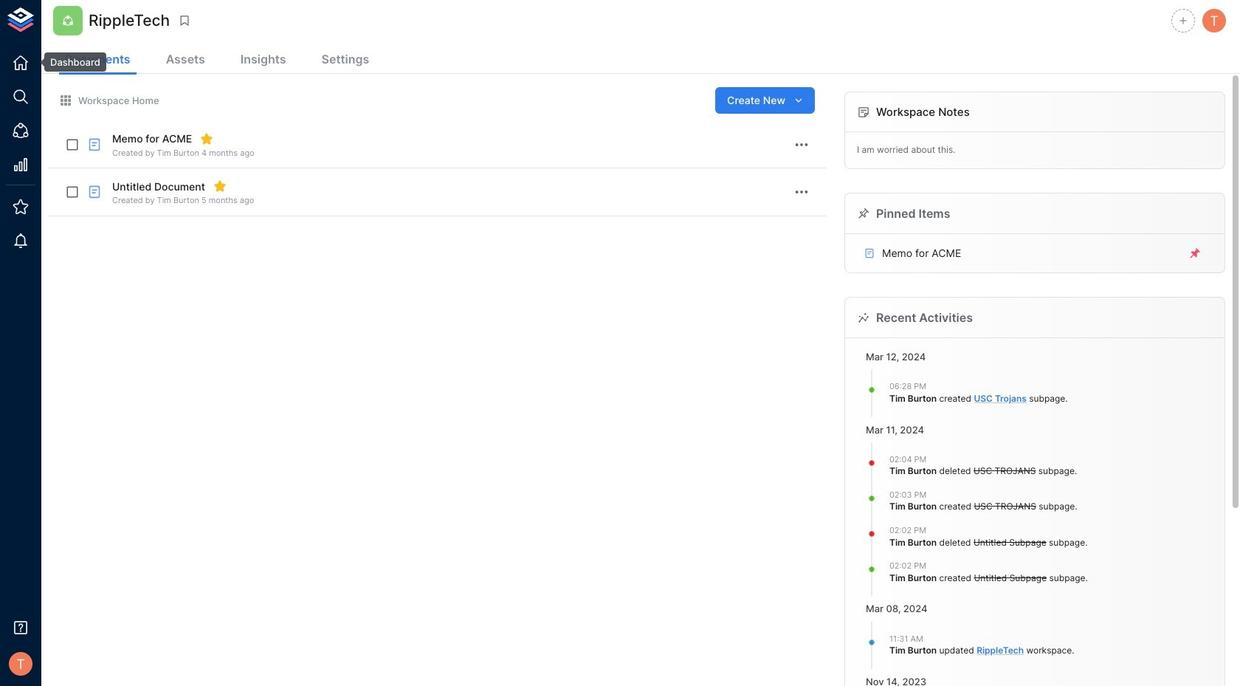 Task type: vqa. For each thing, say whether or not it's contained in the screenshot.
Comment Only Can read & comment
no



Task type: describe. For each thing, give the bounding box(es) containing it.
remove favorite image
[[200, 132, 214, 146]]



Task type: locate. For each thing, give the bounding box(es) containing it.
bookmark image
[[178, 14, 191, 27]]

remove favorite image
[[213, 180, 227, 193]]

tooltip
[[34, 52, 106, 72]]

unpin image
[[1189, 247, 1202, 260]]



